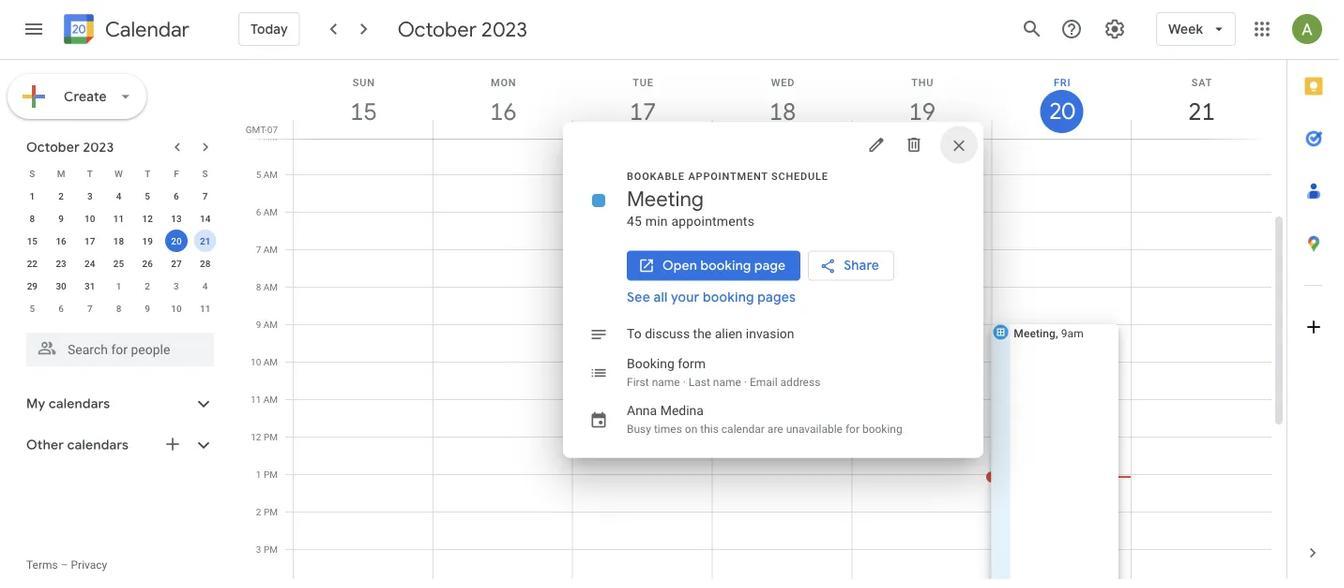 Task type: describe. For each thing, give the bounding box(es) containing it.
25
[[113, 258, 124, 269]]

1 vertical spatial 5
[[145, 191, 150, 202]]

0 horizontal spatial october
[[26, 139, 80, 156]]

open booking page
[[663, 258, 786, 275]]

21 inside cell
[[200, 236, 211, 247]]

0 horizontal spatial 9
[[58, 213, 64, 224]]

november 2 element
[[136, 275, 159, 297]]

8 am
[[256, 282, 278, 293]]

25 element
[[107, 252, 130, 275]]

1 pm
[[256, 469, 278, 480]]

11 am
[[251, 394, 278, 405]]

m
[[57, 168, 65, 179]]

12 pm
[[251, 432, 278, 443]]

12 for 12 pm
[[251, 432, 261, 443]]

11 for november 11 element on the left bottom of the page
[[200, 303, 211, 314]]

appointment
[[688, 171, 768, 183]]

16 element
[[50, 230, 72, 252]]

w
[[115, 168, 123, 179]]

am for 8 am
[[263, 282, 278, 293]]

for
[[845, 423, 860, 436]]

tue
[[633, 76, 654, 88]]

1 t from the left
[[87, 168, 93, 179]]

terms link
[[26, 559, 58, 572]]

20 cell
[[162, 230, 191, 252]]

invasion
[[746, 327, 794, 342]]

am for 7 am
[[263, 244, 278, 255]]

15 inside column header
[[349, 96, 376, 127]]

16 link
[[482, 90, 525, 133]]

october 2023 grid
[[18, 162, 220, 320]]

45
[[627, 214, 642, 229]]

18 inside 'october 2023' grid
[[113, 236, 124, 247]]

wed
[[771, 76, 795, 88]]

calendars for other calendars
[[67, 437, 129, 454]]

november 3 element
[[165, 275, 188, 297]]

20 inside column header
[[1048, 97, 1074, 126]]

24
[[85, 258, 95, 269]]

21 link
[[1180, 90, 1223, 133]]

18 element
[[107, 230, 130, 252]]

row containing s
[[18, 162, 220, 185]]

november 1 element
[[107, 275, 130, 297]]

21 column header
[[1131, 60, 1272, 139]]

alien
[[715, 327, 743, 342]]

31
[[85, 281, 95, 292]]

calendar
[[722, 423, 765, 436]]

other calendars button
[[4, 431, 233, 461]]

1 vertical spatial booking
[[703, 290, 754, 306]]

thu 19
[[908, 76, 935, 127]]

email
[[750, 376, 778, 389]]

19 column header
[[852, 60, 992, 139]]

1 vertical spatial 4
[[116, 191, 121, 202]]

medina
[[660, 404, 704, 419]]

0 vertical spatial booking
[[700, 258, 751, 275]]

2 s from the left
[[202, 168, 208, 179]]

mon
[[491, 76, 517, 88]]

pages
[[758, 290, 796, 306]]

mon 16
[[489, 76, 517, 127]]

19 link
[[901, 90, 944, 133]]

page
[[754, 258, 786, 275]]

1 s from the left
[[29, 168, 35, 179]]

november 10 element
[[165, 297, 188, 320]]

4 am
[[256, 131, 278, 143]]

calendar heading
[[101, 16, 189, 43]]

20 inside 'element'
[[171, 236, 182, 247]]

18 column header
[[712, 60, 853, 139]]

0 vertical spatial 6
[[174, 191, 179, 202]]

f
[[174, 168, 179, 179]]

5 am
[[256, 169, 278, 180]]

delete appointment schedule image
[[905, 136, 923, 154]]

1 horizontal spatial 2023
[[481, 16, 527, 42]]

november 8 element
[[107, 297, 130, 320]]

appointments
[[671, 214, 755, 229]]

open
[[663, 258, 697, 275]]

november 6 element
[[50, 297, 72, 320]]

schedule
[[771, 171, 829, 183]]

last
[[689, 376, 710, 389]]

gmt-
[[246, 124, 267, 135]]

today button
[[238, 7, 300, 52]]

5 for november 5 element
[[30, 303, 35, 314]]

,
[[1056, 327, 1058, 340]]

meeting , 9am
[[1014, 327, 1084, 340]]

first
[[627, 376, 649, 389]]

2 for 2 pm
[[256, 507, 261, 518]]

11 element
[[107, 207, 130, 230]]

am for 11 am
[[263, 394, 278, 405]]

meeting for meeting , 9am
[[1014, 327, 1056, 340]]

november 4 element
[[194, 275, 216, 297]]

row containing 22
[[18, 252, 220, 275]]

9 am
[[256, 319, 278, 330]]

form
[[678, 357, 706, 372]]

november 5 element
[[21, 297, 43, 320]]

other calendars
[[26, 437, 129, 454]]

privacy
[[71, 559, 107, 572]]

30 element
[[50, 275, 72, 297]]

19 element
[[136, 230, 159, 252]]

10 for 10 am
[[251, 357, 261, 368]]

see all your booking pages
[[627, 290, 796, 306]]

0 vertical spatial 2
[[58, 191, 64, 202]]

add other calendars image
[[163, 435, 182, 454]]

row containing 15
[[18, 230, 220, 252]]

29 element
[[21, 275, 43, 297]]

6 for november 6 element
[[58, 303, 64, 314]]

sun
[[353, 76, 375, 88]]

tue 17
[[628, 76, 655, 127]]

booking
[[627, 357, 675, 372]]

wed 18
[[768, 76, 795, 127]]

0 vertical spatial 3
[[87, 191, 93, 202]]

13
[[171, 213, 182, 224]]

fri 20
[[1048, 76, 1074, 126]]

pm for 3 pm
[[264, 544, 278, 556]]

14 element
[[194, 207, 216, 230]]

min
[[645, 214, 668, 229]]

14
[[200, 213, 211, 224]]

7 am
[[256, 244, 278, 255]]

11 for 11 am
[[251, 394, 261, 405]]

3 for november 3 element
[[174, 281, 179, 292]]

today
[[251, 21, 288, 38]]

15 element
[[21, 230, 43, 252]]

on
[[685, 423, 698, 436]]

november 7 element
[[79, 297, 101, 320]]

calendar element
[[60, 10, 189, 52]]

meeting heading
[[627, 186, 704, 213]]

am for 6 am
[[263, 206, 278, 218]]

17 inside column header
[[628, 96, 655, 127]]

10 element
[[79, 207, 101, 230]]

all
[[654, 290, 668, 306]]

settings menu image
[[1104, 18, 1126, 40]]

9am
[[1061, 327, 1084, 340]]

17 element
[[79, 230, 101, 252]]

my
[[26, 396, 45, 413]]

calendars for my calendars
[[49, 396, 110, 413]]

28 element
[[194, 252, 216, 275]]

29
[[27, 281, 38, 292]]

terms
[[26, 559, 58, 572]]



Task type: vqa. For each thing, say whether or not it's contained in the screenshot.
Share
yes



Task type: locate. For each thing, give the bounding box(es) containing it.
5 row from the top
[[18, 252, 220, 275]]

27 element
[[165, 252, 188, 275]]

sat 21
[[1187, 76, 1214, 127]]

· left 'last'
[[683, 376, 686, 389]]

2023 up mon
[[481, 16, 527, 42]]

calendars up other calendars
[[49, 396, 110, 413]]

17 down tue on the left top of the page
[[628, 96, 655, 127]]

am up '9 am'
[[263, 282, 278, 293]]

row
[[18, 162, 220, 185], [18, 185, 220, 207], [18, 207, 220, 230], [18, 230, 220, 252], [18, 252, 220, 275], [18, 275, 220, 297], [18, 297, 220, 320]]

1 horizontal spatial 6
[[174, 191, 179, 202]]

17 up 24
[[85, 236, 95, 247]]

24 element
[[79, 252, 101, 275]]

9 down november 2 element
[[145, 303, 150, 314]]

1 vertical spatial meeting
[[1014, 327, 1056, 340]]

1 vertical spatial 16
[[56, 236, 66, 247]]

1 vertical spatial october
[[26, 139, 80, 156]]

anna medina busy times on this calendar are unavailable for booking
[[627, 404, 903, 436]]

Search for people text field
[[38, 333, 203, 367]]

7 for 7 am
[[256, 244, 261, 255]]

share button
[[808, 251, 894, 281]]

busy
[[627, 423, 651, 436]]

2 horizontal spatial 11
[[251, 394, 261, 405]]

5 up 6 am
[[256, 169, 261, 180]]

8 for november 8 element at the bottom
[[116, 303, 121, 314]]

0 vertical spatial 21
[[1187, 96, 1214, 127]]

0 vertical spatial 8
[[30, 213, 35, 224]]

2 vertical spatial booking
[[862, 423, 903, 436]]

booking inside anna medina busy times on this calendar are unavailable for booking
[[862, 423, 903, 436]]

8 up 15 element
[[30, 213, 35, 224]]

26 element
[[136, 252, 159, 275]]

3 pm from the top
[[264, 507, 278, 518]]

am for 5 am
[[263, 169, 278, 180]]

privacy link
[[71, 559, 107, 572]]

1 horizontal spatial 8
[[116, 303, 121, 314]]

tab list
[[1288, 60, 1339, 527]]

10 for 10 element
[[85, 213, 95, 224]]

am for 4 am
[[263, 131, 278, 143]]

22
[[27, 258, 38, 269]]

2 vertical spatial 10
[[251, 357, 261, 368]]

19
[[908, 96, 935, 127], [142, 236, 153, 247]]

0 horizontal spatial 3
[[87, 191, 93, 202]]

0 horizontal spatial 11
[[113, 213, 124, 224]]

8 inside grid
[[256, 282, 261, 293]]

15 inside row
[[27, 236, 38, 247]]

12 inside row
[[142, 213, 153, 224]]

4 pm from the top
[[264, 544, 278, 556]]

sat
[[1192, 76, 1213, 88]]

main drawer image
[[23, 18, 45, 40]]

2 down 1 pm
[[256, 507, 261, 518]]

1 vertical spatial 3
[[174, 281, 179, 292]]

10 inside november 10 element
[[171, 303, 182, 314]]

1 vertical spatial 6
[[256, 206, 261, 218]]

2 name from the left
[[713, 376, 741, 389]]

week button
[[1156, 7, 1236, 52]]

4 am from the top
[[263, 244, 278, 255]]

None search field
[[0, 326, 233, 367]]

31 element
[[79, 275, 101, 297]]

16 inside row
[[56, 236, 66, 247]]

10 for november 10 element
[[171, 303, 182, 314]]

1 up 15 element
[[30, 191, 35, 202]]

18
[[768, 96, 795, 127], [113, 236, 124, 247]]

·
[[683, 376, 686, 389], [744, 376, 747, 389]]

see all your booking pages link
[[627, 290, 796, 306]]

1 vertical spatial 10
[[171, 303, 182, 314]]

calendars down my calendars dropdown button
[[67, 437, 129, 454]]

am down 8 am
[[263, 319, 278, 330]]

9 up 10 am at the bottom left of the page
[[256, 319, 261, 330]]

19 up 26
[[142, 236, 153, 247]]

to discuss the alien invasion
[[627, 327, 794, 342]]

1 for november 1 element
[[116, 281, 121, 292]]

7 am from the top
[[263, 357, 278, 368]]

0 vertical spatial 18
[[768, 96, 795, 127]]

2 vertical spatial 4
[[203, 281, 208, 292]]

booking form first name · last name · email address
[[627, 357, 821, 389]]

meeting left the 9am
[[1014, 327, 1056, 340]]

7 down 31 element
[[87, 303, 93, 314]]

12 down 11 am
[[251, 432, 261, 443]]

grid containing 15
[[240, 60, 1287, 581]]

20 link
[[1041, 90, 1084, 133]]

8 down november 1 element
[[116, 303, 121, 314]]

bookable appointment schedule
[[627, 171, 829, 183]]

2 horizontal spatial 4
[[256, 131, 261, 143]]

27
[[171, 258, 182, 269]]

meeting up the min on the left of page
[[627, 186, 704, 213]]

are
[[768, 423, 783, 436]]

1 horizontal spatial 1
[[116, 281, 121, 292]]

0 horizontal spatial 2023
[[83, 139, 114, 156]]

9 up 16 element
[[58, 213, 64, 224]]

0 horizontal spatial ·
[[683, 376, 686, 389]]

11 down 10 am at the bottom left of the page
[[251, 394, 261, 405]]

see
[[627, 290, 650, 306]]

s right f
[[202, 168, 208, 179]]

· left email
[[744, 376, 747, 389]]

17 link
[[621, 90, 665, 133]]

1 · from the left
[[683, 376, 686, 389]]

10 inside 10 element
[[85, 213, 95, 224]]

7 inside grid
[[256, 244, 261, 255]]

6 row from the top
[[18, 275, 220, 297]]

pm for 12 pm
[[264, 432, 278, 443]]

2 vertical spatial 2
[[256, 507, 261, 518]]

1 horizontal spatial ·
[[744, 376, 747, 389]]

2 pm
[[256, 507, 278, 518]]

am up 6 am
[[263, 169, 278, 180]]

18 up the 25
[[113, 236, 124, 247]]

4 left 07 in the left top of the page
[[256, 131, 261, 143]]

10 up the 17 element
[[85, 213, 95, 224]]

1 pm from the top
[[264, 432, 278, 443]]

row group
[[18, 185, 220, 320]]

sun 15
[[349, 76, 376, 127]]

t left f
[[145, 168, 150, 179]]

0 horizontal spatial t
[[87, 168, 93, 179]]

1 horizontal spatial name
[[713, 376, 741, 389]]

pm for 2 pm
[[264, 507, 278, 518]]

1
[[30, 191, 35, 202], [116, 281, 121, 292], [256, 469, 261, 480]]

discuss
[[645, 327, 690, 342]]

23
[[56, 258, 66, 269]]

0 horizontal spatial 18
[[113, 236, 124, 247]]

21 cell
[[191, 230, 220, 252]]

11
[[113, 213, 124, 224], [200, 303, 211, 314], [251, 394, 261, 405]]

12
[[142, 213, 153, 224], [251, 432, 261, 443]]

0 horizontal spatial 5
[[30, 303, 35, 314]]

20, today element
[[165, 230, 188, 252]]

19 down thu
[[908, 96, 935, 127]]

20 down fri
[[1048, 97, 1074, 126]]

26
[[142, 258, 153, 269]]

8 am from the top
[[263, 394, 278, 405]]

1 for 1 pm
[[256, 469, 261, 480]]

1 horizontal spatial s
[[202, 168, 208, 179]]

6 down f
[[174, 191, 179, 202]]

21 element
[[194, 230, 216, 252]]

0 horizontal spatial 19
[[142, 236, 153, 247]]

am down 6 am
[[263, 244, 278, 255]]

0 horizontal spatial 6
[[58, 303, 64, 314]]

3 up 10 element
[[87, 191, 93, 202]]

7 up 14 element on the left top
[[203, 191, 208, 202]]

1 horizontal spatial 7
[[203, 191, 208, 202]]

13 element
[[165, 207, 188, 230]]

1 horizontal spatial 12
[[251, 432, 261, 443]]

15 column header
[[293, 60, 433, 139]]

12 for 12
[[142, 213, 153, 224]]

october
[[398, 16, 477, 42], [26, 139, 80, 156]]

6 for 6 am
[[256, 206, 261, 218]]

november 11 element
[[194, 297, 216, 320]]

0 vertical spatial 1
[[30, 191, 35, 202]]

9 for the november 9 element
[[145, 303, 150, 314]]

1 vertical spatial 18
[[113, 236, 124, 247]]

0 horizontal spatial 21
[[200, 236, 211, 247]]

23 element
[[50, 252, 72, 275]]

1 vertical spatial calendars
[[67, 437, 129, 454]]

pm up 1 pm
[[264, 432, 278, 443]]

s left m
[[29, 168, 35, 179]]

17 inside row
[[85, 236, 95, 247]]

8 for 8 am
[[256, 282, 261, 293]]

am down '9 am'
[[263, 357, 278, 368]]

45 min appointments
[[627, 214, 755, 229]]

1 horizontal spatial 17
[[628, 96, 655, 127]]

11 for 11 element
[[113, 213, 124, 224]]

grid
[[240, 60, 1287, 581]]

1 vertical spatial 8
[[256, 282, 261, 293]]

9 for 9 am
[[256, 319, 261, 330]]

0 vertical spatial 9
[[58, 213, 64, 224]]

pm for 1 pm
[[264, 469, 278, 480]]

pm down 1 pm
[[264, 507, 278, 518]]

0 horizontal spatial 16
[[56, 236, 66, 247]]

0 horizontal spatial 2
[[58, 191, 64, 202]]

3 up november 10 element
[[174, 281, 179, 292]]

2 vertical spatial 1
[[256, 469, 261, 480]]

0 vertical spatial 4
[[256, 131, 261, 143]]

20 up 27
[[171, 236, 182, 247]]

1 horizontal spatial 20
[[1048, 97, 1074, 126]]

meeting for meeting
[[627, 186, 704, 213]]

am for 10 am
[[263, 357, 278, 368]]

3 am from the top
[[263, 206, 278, 218]]

name
[[652, 376, 680, 389], [713, 376, 741, 389]]

5 inside november 5 element
[[30, 303, 35, 314]]

4 down the 28 element
[[203, 281, 208, 292]]

row containing 1
[[18, 185, 220, 207]]

2 horizontal spatial 1
[[256, 469, 261, 480]]

5
[[256, 169, 261, 180], [145, 191, 150, 202], [30, 303, 35, 314]]

2 vertical spatial 11
[[251, 394, 261, 405]]

am up "5 am"
[[263, 131, 278, 143]]

10
[[85, 213, 95, 224], [171, 303, 182, 314], [251, 357, 261, 368]]

booking up see all your booking pages
[[700, 258, 751, 275]]

21 down sat at top
[[1187, 96, 1214, 127]]

3 row from the top
[[18, 207, 220, 230]]

7
[[203, 191, 208, 202], [256, 244, 261, 255], [87, 303, 93, 314]]

0 vertical spatial meeting
[[627, 186, 704, 213]]

times
[[654, 423, 682, 436]]

1 vertical spatial 17
[[85, 236, 95, 247]]

my calendars button
[[4, 389, 233, 419]]

2 · from the left
[[744, 376, 747, 389]]

pm up 2 pm
[[264, 469, 278, 480]]

5 for 5 am
[[256, 169, 261, 180]]

2 vertical spatial 3
[[256, 544, 261, 556]]

0 vertical spatial 7
[[203, 191, 208, 202]]

1 down 12 pm
[[256, 469, 261, 480]]

to
[[627, 327, 642, 342]]

7 for november 7 element
[[87, 303, 93, 314]]

2 row from the top
[[18, 185, 220, 207]]

0 vertical spatial 17
[[628, 96, 655, 127]]

15 up the 22
[[27, 236, 38, 247]]

11 up 18 element on the left top
[[113, 213, 124, 224]]

1 vertical spatial 9
[[145, 303, 150, 314]]

row containing 8
[[18, 207, 220, 230]]

18 link
[[761, 90, 804, 133]]

0 vertical spatial calendars
[[49, 396, 110, 413]]

6 down 30 element
[[58, 303, 64, 314]]

2
[[58, 191, 64, 202], [145, 281, 150, 292], [256, 507, 261, 518]]

booking right the for
[[862, 423, 903, 436]]

1 vertical spatial 12
[[251, 432, 261, 443]]

1 horizontal spatial 18
[[768, 96, 795, 127]]

21 down 14
[[200, 236, 211, 247]]

4 row from the top
[[18, 230, 220, 252]]

am up 12 pm
[[263, 394, 278, 405]]

2 for november 2 element
[[145, 281, 150, 292]]

5 am from the top
[[263, 282, 278, 293]]

am up 7 am
[[263, 206, 278, 218]]

5 down 29 element
[[30, 303, 35, 314]]

4 up 11 element
[[116, 191, 121, 202]]

16 column header
[[433, 60, 573, 139]]

1 vertical spatial october 2023
[[26, 139, 114, 156]]

0 vertical spatial 20
[[1048, 97, 1074, 126]]

1 up november 8 element at the bottom
[[116, 281, 121, 292]]

name down the booking
[[652, 376, 680, 389]]

terms – privacy
[[26, 559, 107, 572]]

18 inside wed 18
[[768, 96, 795, 127]]

0 vertical spatial october
[[398, 16, 477, 42]]

19 inside column header
[[908, 96, 935, 127]]

–
[[61, 559, 68, 572]]

0 vertical spatial 19
[[908, 96, 935, 127]]

fri
[[1054, 76, 1071, 88]]

22 element
[[21, 252, 43, 275]]

17 column header
[[572, 60, 713, 139]]

9
[[58, 213, 64, 224], [145, 303, 150, 314], [256, 319, 261, 330]]

2 down m
[[58, 191, 64, 202]]

am
[[263, 131, 278, 143], [263, 169, 278, 180], [263, 206, 278, 218], [263, 244, 278, 255], [263, 282, 278, 293], [263, 319, 278, 330], [263, 357, 278, 368], [263, 394, 278, 405]]

0 vertical spatial 12
[[142, 213, 153, 224]]

0 horizontal spatial 8
[[30, 213, 35, 224]]

7 inside november 7 element
[[87, 303, 93, 314]]

booking down open booking page
[[703, 290, 754, 306]]

2 horizontal spatial 10
[[251, 357, 261, 368]]

4 for november 4 element
[[203, 281, 208, 292]]

0 horizontal spatial meeting
[[627, 186, 704, 213]]

2 vertical spatial 9
[[256, 319, 261, 330]]

4 inside grid
[[256, 131, 261, 143]]

my calendars
[[26, 396, 110, 413]]

17
[[628, 96, 655, 127], [85, 236, 95, 247]]

0 horizontal spatial 10
[[85, 213, 95, 224]]

row group containing 1
[[18, 185, 220, 320]]

07
[[267, 124, 278, 135]]

0 vertical spatial 16
[[489, 96, 515, 127]]

anna
[[627, 404, 657, 419]]

the
[[693, 327, 712, 342]]

4 for 4 am
[[256, 131, 261, 143]]

0 vertical spatial 2023
[[481, 16, 527, 42]]

1 row from the top
[[18, 162, 220, 185]]

october 2023 up mon
[[398, 16, 527, 42]]

0 horizontal spatial 1
[[30, 191, 35, 202]]

other
[[26, 437, 64, 454]]

booking
[[700, 258, 751, 275], [703, 290, 754, 306], [862, 423, 903, 436]]

8
[[30, 213, 35, 224], [256, 282, 261, 293], [116, 303, 121, 314]]

1 horizontal spatial 3
[[174, 281, 179, 292]]

pm down 2 pm
[[264, 544, 278, 556]]

6 am from the top
[[263, 319, 278, 330]]

am for 9 am
[[263, 319, 278, 330]]

0 horizontal spatial name
[[652, 376, 680, 389]]

16 inside mon 16
[[489, 96, 515, 127]]

1 horizontal spatial 4
[[203, 281, 208, 292]]

november 9 element
[[136, 297, 159, 320]]

2 pm from the top
[[264, 469, 278, 480]]

bookable
[[627, 171, 685, 183]]

1 vertical spatial 21
[[200, 236, 211, 247]]

2 horizontal spatial 2
[[256, 507, 261, 518]]

10 up 11 am
[[251, 357, 261, 368]]

6 up 7 am
[[256, 206, 261, 218]]

share
[[844, 258, 879, 275]]

2 vertical spatial 6
[[58, 303, 64, 314]]

10 down november 3 element
[[171, 303, 182, 314]]

0 horizontal spatial october 2023
[[26, 139, 114, 156]]

16
[[489, 96, 515, 127], [56, 236, 66, 247]]

21 inside column header
[[1187, 96, 1214, 127]]

9 inside grid
[[256, 319, 261, 330]]

unavailable
[[786, 423, 843, 436]]

t
[[87, 168, 93, 179], [145, 168, 150, 179]]

1 horizontal spatial october 2023
[[398, 16, 527, 42]]

3
[[87, 191, 93, 202], [174, 281, 179, 292], [256, 544, 261, 556]]

7 down 6 am
[[256, 244, 261, 255]]

19 inside 'october 2023' grid
[[142, 236, 153, 247]]

21
[[1187, 96, 1214, 127], [200, 236, 211, 247]]

30
[[56, 281, 66, 292]]

1 horizontal spatial meeting
[[1014, 327, 1056, 340]]

2023 down create
[[83, 139, 114, 156]]

16 up 23
[[56, 236, 66, 247]]

row containing 5
[[18, 297, 220, 320]]

15 down sun
[[349, 96, 376, 127]]

meeting
[[627, 186, 704, 213], [1014, 327, 1056, 340]]

11 down november 4 element
[[200, 303, 211, 314]]

1 am from the top
[[263, 131, 278, 143]]

create button
[[8, 74, 146, 119]]

8 up '9 am'
[[256, 282, 261, 293]]

5 up 12 element
[[145, 191, 150, 202]]

1 vertical spatial 2023
[[83, 139, 114, 156]]

0 horizontal spatial 4
[[116, 191, 121, 202]]

12 up 19 element
[[142, 213, 153, 224]]

1 horizontal spatial october
[[398, 16, 477, 42]]

7 row from the top
[[18, 297, 220, 320]]

this
[[700, 423, 719, 436]]

16 down mon
[[489, 96, 515, 127]]

12 element
[[136, 207, 159, 230]]

1 name from the left
[[652, 376, 680, 389]]

0 horizontal spatial 15
[[27, 236, 38, 247]]

1 horizontal spatial 2
[[145, 281, 150, 292]]

28
[[200, 258, 211, 269]]

1 horizontal spatial 9
[[145, 303, 150, 314]]

1 horizontal spatial 21
[[1187, 96, 1214, 127]]

1 vertical spatial 1
[[116, 281, 121, 292]]

1 horizontal spatial 10
[[171, 303, 182, 314]]

week
[[1168, 21, 1203, 38]]

october 2023 up m
[[26, 139, 114, 156]]

name right 'last'
[[713, 376, 741, 389]]

20 column header
[[991, 60, 1132, 139]]

2 up the november 9 element
[[145, 281, 150, 292]]

0 vertical spatial october 2023
[[398, 16, 527, 42]]

3 pm
[[256, 544, 278, 556]]

1 vertical spatial 7
[[256, 244, 261, 255]]

1 vertical spatial 2
[[145, 281, 150, 292]]

create
[[64, 88, 107, 105]]

1 horizontal spatial 16
[[489, 96, 515, 127]]

3 for 3 pm
[[256, 544, 261, 556]]

2 am from the top
[[263, 169, 278, 180]]

t left w
[[87, 168, 93, 179]]

2 t from the left
[[145, 168, 150, 179]]

row containing 29
[[18, 275, 220, 297]]

pm
[[264, 432, 278, 443], [264, 469, 278, 480], [264, 507, 278, 518], [264, 544, 278, 556]]

2 horizontal spatial 6
[[256, 206, 261, 218]]

1 vertical spatial 15
[[27, 236, 38, 247]]

3 down 2 pm
[[256, 544, 261, 556]]

0 vertical spatial 10
[[85, 213, 95, 224]]

18 down the wed
[[768, 96, 795, 127]]

your
[[671, 290, 700, 306]]

2 horizontal spatial 5
[[256, 169, 261, 180]]



